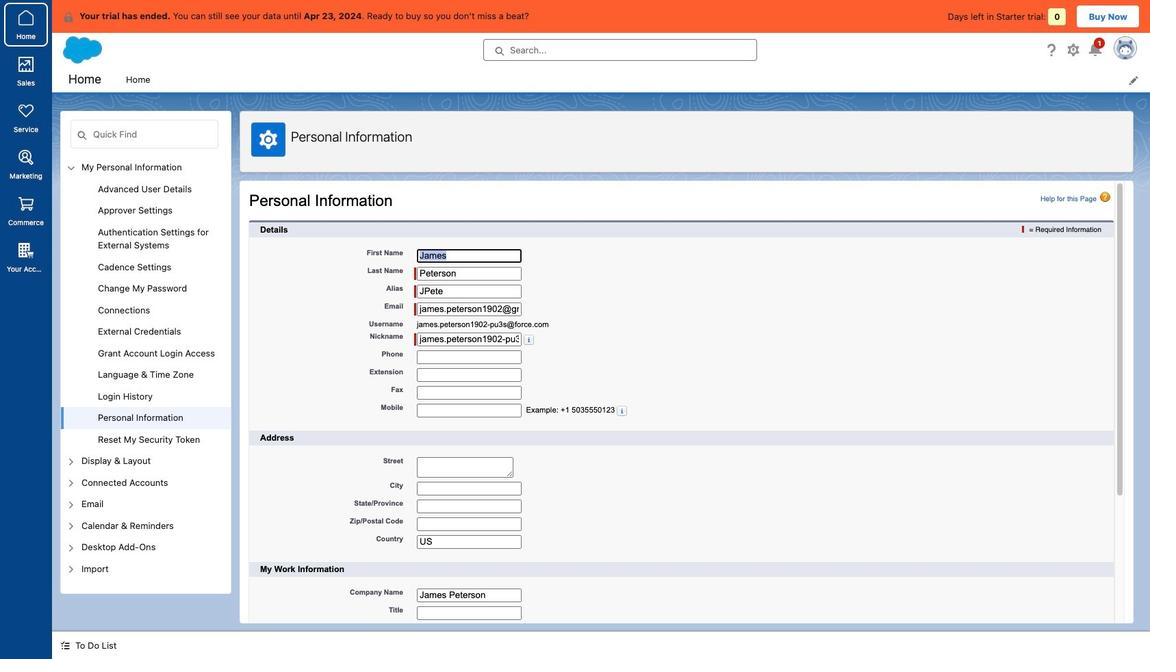 Task type: describe. For each thing, give the bounding box(es) containing it.
my personal information tree item
[[61, 157, 231, 450]]



Task type: vqa. For each thing, say whether or not it's contained in the screenshot.
bottom Select an Option text box
no



Task type: locate. For each thing, give the bounding box(es) containing it.
list
[[118, 67, 1150, 92]]

text default image
[[63, 12, 74, 22]]

setup tree tree
[[61, 157, 231, 594]]

text default image
[[60, 641, 70, 651]]

personal information tree item
[[61, 407, 231, 429]]

Quick Find search field
[[71, 120, 218, 149]]

group
[[61, 178, 231, 450]]



